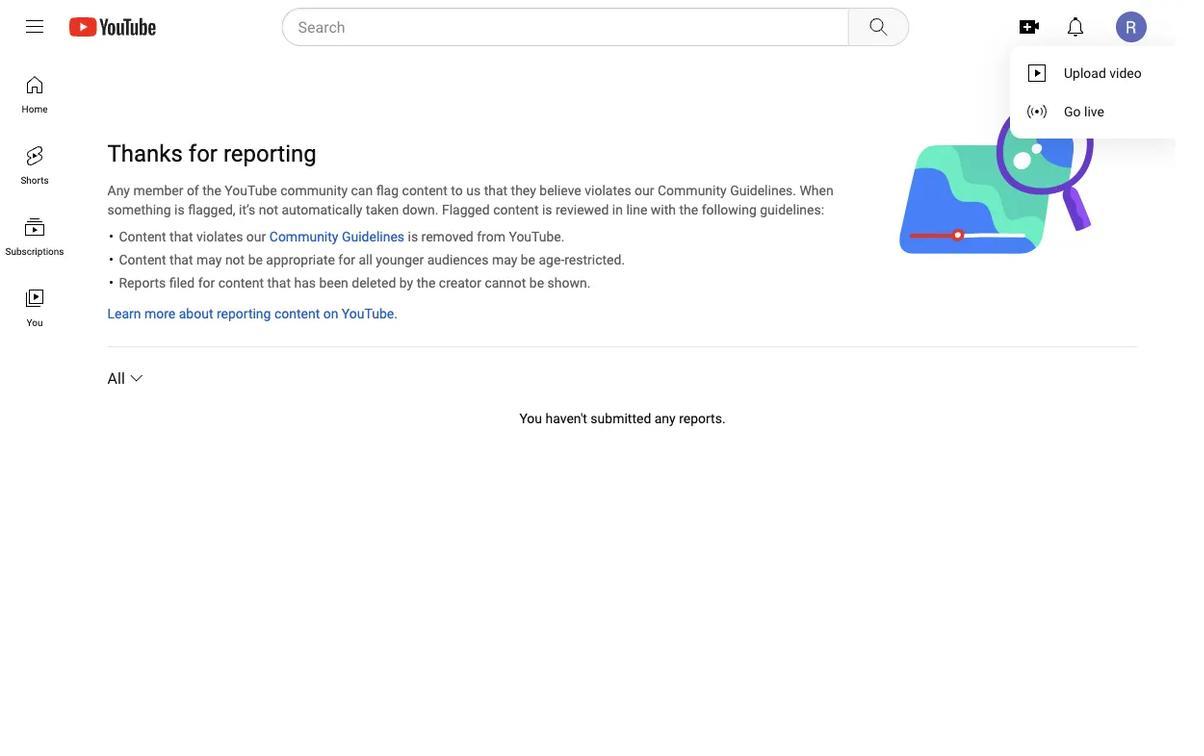 Task type: vqa. For each thing, say whether or not it's contained in the screenshot.
tab list
no



Task type: locate. For each thing, give the bounding box(es) containing it.
younger
[[376, 252, 424, 268]]

flag
[[376, 183, 399, 198]]

may down flagged,
[[196, 252, 222, 268]]

flagged,
[[188, 202, 236, 218]]

reviewed
[[556, 202, 609, 218]]

live
[[1085, 104, 1105, 119]]

2 horizontal spatial the
[[680, 202, 699, 218]]

cannot
[[485, 275, 526, 291]]

our up line
[[635, 183, 655, 198]]

reporting up youtube on the left top
[[223, 140, 317, 168]]

0 vertical spatial you
[[27, 317, 43, 328]]

you down subscriptions
[[27, 317, 43, 328]]

is
[[174, 202, 185, 218], [542, 202, 552, 218], [408, 229, 418, 245]]

1 vertical spatial community
[[269, 229, 339, 245]]

0 vertical spatial content
[[119, 229, 166, 245]]

that
[[484, 183, 508, 198], [170, 229, 193, 245], [170, 252, 193, 268], [267, 275, 291, 291]]

1 horizontal spatial youtube.
[[509, 229, 565, 245]]

filed
[[169, 275, 195, 291]]

0 horizontal spatial may
[[196, 252, 222, 268]]

you haven't submitted any reports.
[[520, 411, 726, 427]]

1 horizontal spatial the
[[417, 275, 436, 291]]

reporting right about
[[217, 306, 271, 322]]

reports.
[[679, 411, 726, 427]]

community up with
[[658, 183, 727, 198]]

for right filed
[[198, 275, 215, 291]]

violates up in
[[585, 183, 632, 198]]

1 vertical spatial you
[[520, 411, 542, 427]]

that right us at the top of page
[[484, 183, 508, 198]]

following
[[702, 202, 757, 218]]

the
[[202, 183, 221, 198], [680, 202, 699, 218], [417, 275, 436, 291]]

learn more about reporting content on youtube.
[[107, 306, 398, 322]]

may
[[196, 252, 222, 268], [492, 252, 518, 268]]

all
[[107, 369, 125, 388]]

violates inside any member of the youtube community can flag content to us that they believe violates our community guidelines. when something is flagged, it's not automatically taken down. flagged content is reviewed in line with the following guidelines:
[[585, 183, 632, 198]]

None search field
[[247, 8, 914, 46]]

0 vertical spatial for
[[189, 140, 218, 168]]

violates
[[585, 183, 632, 198], [196, 229, 243, 245]]

not
[[259, 202, 278, 218], [225, 252, 245, 268]]

you
[[27, 317, 43, 328], [520, 411, 542, 427]]

0 vertical spatial reporting
[[223, 140, 317, 168]]

our down 'it's'
[[246, 229, 266, 245]]

1 horizontal spatial you
[[520, 411, 542, 427]]

the right of
[[202, 183, 221, 198]]

1 vertical spatial the
[[680, 202, 699, 218]]

may up cannot
[[492, 252, 518, 268]]

0 horizontal spatial the
[[202, 183, 221, 198]]

0 horizontal spatial not
[[225, 252, 245, 268]]

all button
[[107, 367, 148, 390]]

shown.
[[548, 275, 591, 291]]

youtube. down deleted
[[342, 306, 398, 322]]

reporting
[[223, 140, 317, 168], [217, 306, 271, 322]]

audiences
[[427, 252, 489, 268]]

0 horizontal spatial our
[[246, 229, 266, 245]]

any
[[107, 183, 130, 198]]

0 horizontal spatial community
[[269, 229, 339, 245]]

the right with
[[680, 202, 699, 218]]

not inside any member of the youtube community can flag content to us that they believe violates our community guidelines. when something is flagged, it's not automatically taken down. flagged content is reviewed in line with the following guidelines:
[[259, 202, 278, 218]]

the right by at left
[[417, 275, 436, 291]]

our
[[635, 183, 655, 198], [246, 229, 266, 245]]

for left all
[[338, 252, 355, 268]]

thanks
[[107, 140, 183, 168]]

content down 'has'
[[274, 306, 320, 322]]

thanks for reporting
[[107, 140, 317, 168]]

deleted
[[352, 275, 396, 291]]

1 horizontal spatial community
[[658, 183, 727, 198]]

not right 'it's'
[[259, 202, 278, 218]]

guidelines
[[342, 229, 405, 245]]

community up "appropriate"
[[269, 229, 339, 245]]

you left haven't
[[520, 411, 542, 427]]

1 vertical spatial content
[[119, 252, 166, 268]]

automatically
[[282, 202, 363, 218]]

when
[[800, 183, 834, 198]]

line
[[626, 202, 648, 218]]

age-
[[539, 252, 565, 268]]

violates down flagged,
[[196, 229, 243, 245]]

0 vertical spatial community
[[658, 183, 727, 198]]

Search text field
[[298, 14, 844, 39]]

go live link
[[1010, 92, 1181, 131], [1010, 92, 1181, 131]]

of
[[187, 183, 199, 198]]

home link
[[4, 58, 65, 129]]

1 horizontal spatial violates
[[585, 183, 632, 198]]

content up learn more about reporting content on youtube.
[[218, 275, 264, 291]]

content inside content that violates our community guidelines is removed from youtube. content that may not be appropriate for all younger audiences may be age-restricted. reports filed for content that has been deleted by the creator cannot be shown.
[[218, 275, 264, 291]]

any
[[655, 411, 676, 427]]

youtube. inside 'learn more about reporting content on youtube.' link
[[342, 306, 398, 322]]

it's
[[239, 202, 255, 218]]

is down believe
[[542, 202, 552, 218]]

1 vertical spatial youtube.
[[342, 306, 398, 322]]

content up reports
[[119, 252, 166, 268]]

1 horizontal spatial not
[[259, 202, 278, 218]]

content down something
[[119, 229, 166, 245]]

0 vertical spatial our
[[635, 183, 655, 198]]

0 horizontal spatial violates
[[196, 229, 243, 245]]

0 vertical spatial not
[[259, 202, 278, 218]]

go live
[[1064, 104, 1105, 119]]

upload
[[1064, 65, 1107, 81]]

2 vertical spatial the
[[417, 275, 436, 291]]

0 vertical spatial violates
[[585, 183, 632, 198]]

1 vertical spatial for
[[338, 252, 355, 268]]

appropriate
[[266, 252, 335, 268]]

1 horizontal spatial may
[[492, 252, 518, 268]]

be
[[248, 252, 263, 268], [521, 252, 536, 268], [530, 275, 544, 291]]

0 vertical spatial youtube.
[[509, 229, 565, 245]]

0 horizontal spatial you
[[27, 317, 43, 328]]

content inside 'learn more about reporting content on youtube.' link
[[274, 306, 320, 322]]

is up younger
[[408, 229, 418, 245]]

not down 'it's'
[[225, 252, 245, 268]]

1 vertical spatial violates
[[196, 229, 243, 245]]

0 horizontal spatial is
[[174, 202, 185, 218]]

go
[[1064, 104, 1081, 119]]

they
[[511, 183, 536, 198]]

learn
[[107, 306, 141, 322]]

something
[[107, 202, 171, 218]]

content
[[119, 229, 166, 245], [119, 252, 166, 268]]

for up of
[[189, 140, 218, 168]]

be down age- in the left top of the page
[[530, 275, 544, 291]]

community inside any member of the youtube community can flag content to us that they believe violates our community guidelines. when something is flagged, it's not automatically taken down. flagged content is reviewed in line with the following guidelines:
[[658, 183, 727, 198]]

the inside content that violates our community guidelines is removed from youtube. content that may not be appropriate for all younger audiences may be age-restricted. reports filed for content that has been deleted by the creator cannot be shown.
[[417, 275, 436, 291]]

1 horizontal spatial is
[[408, 229, 418, 245]]

home
[[22, 103, 48, 115]]

video
[[1110, 65, 1142, 81]]

youtube. up age- in the left top of the page
[[509, 229, 565, 245]]

content
[[402, 183, 448, 198], [493, 202, 539, 218], [218, 275, 264, 291], [274, 306, 320, 322]]

learn more about reporting content on youtube. link
[[107, 304, 398, 324]]

subscriptions
[[5, 246, 64, 257]]

for
[[189, 140, 218, 168], [338, 252, 355, 268], [198, 275, 215, 291]]

community inside content that violates our community guidelines is removed from youtube. content that may not be appropriate for all younger audiences may be age-restricted. reports filed for content that has been deleted by the creator cannot be shown.
[[269, 229, 339, 245]]

avatar image image
[[1116, 12, 1147, 42]]

youtube.
[[509, 229, 565, 245], [342, 306, 398, 322]]

you link
[[4, 272, 65, 343]]

that down flagged,
[[170, 229, 193, 245]]

1 horizontal spatial our
[[635, 183, 655, 198]]

youtube
[[225, 183, 277, 198]]

be left age- in the left top of the page
[[521, 252, 536, 268]]

with
[[651, 202, 676, 218]]

community guidelines link
[[269, 227, 405, 247]]

1 vertical spatial not
[[225, 252, 245, 268]]

community
[[658, 183, 727, 198], [269, 229, 339, 245]]

1 vertical spatial our
[[246, 229, 266, 245]]

has
[[294, 275, 316, 291]]

upload video link
[[1010, 54, 1181, 92], [1010, 54, 1181, 92]]

0 horizontal spatial youtube.
[[342, 306, 398, 322]]

is down member at top left
[[174, 202, 185, 218]]

to
[[451, 183, 463, 198]]



Task type: describe. For each thing, give the bounding box(es) containing it.
restricted.
[[565, 252, 625, 268]]

shorts
[[21, 174, 49, 186]]

all
[[359, 252, 373, 268]]

can
[[351, 183, 373, 198]]

community
[[280, 183, 348, 198]]

creator
[[439, 275, 482, 291]]

removed
[[421, 229, 474, 245]]

2 vertical spatial for
[[198, 275, 215, 291]]

our inside content that violates our community guidelines is removed from youtube. content that may not be appropriate for all younger audiences may be age-restricted. reports filed for content that has been deleted by the creator cannot be shown.
[[246, 229, 266, 245]]

violates inside content that violates our community guidelines is removed from youtube. content that may not be appropriate for all younger audiences may be age-restricted. reports filed for content that has been deleted by the creator cannot be shown.
[[196, 229, 243, 245]]

guidelines.
[[730, 183, 797, 198]]

subscriptions link
[[4, 200, 65, 272]]

is inside content that violates our community guidelines is removed from youtube. content that may not be appropriate for all younger audiences may be age-restricted. reports filed for content that has been deleted by the creator cannot be shown.
[[408, 229, 418, 245]]

down.
[[402, 202, 439, 218]]

2 content from the top
[[119, 252, 166, 268]]

2 horizontal spatial is
[[542, 202, 552, 218]]

1 content from the top
[[119, 229, 166, 245]]

you for you
[[27, 317, 43, 328]]

by
[[400, 275, 413, 291]]

1 vertical spatial reporting
[[217, 306, 271, 322]]

that left 'has'
[[267, 275, 291, 291]]

upload video
[[1064, 65, 1142, 81]]

content up down.
[[402, 183, 448, 198]]

more
[[144, 306, 176, 322]]

2 may from the left
[[492, 252, 518, 268]]

believe
[[540, 183, 582, 198]]

shorts link
[[4, 129, 65, 200]]

not inside content that violates our community guidelines is removed from youtube. content that may not be appropriate for all younger audiences may be age-restricted. reports filed for content that has been deleted by the creator cannot be shown.
[[225, 252, 245, 268]]

that inside any member of the youtube community can flag content to us that they believe violates our community guidelines. when something is flagged, it's not automatically taken down. flagged content is reviewed in line with the following guidelines:
[[484, 183, 508, 198]]

content down they
[[493, 202, 539, 218]]

been
[[319, 275, 349, 291]]

be left "appropriate"
[[248, 252, 263, 268]]

haven't
[[546, 411, 587, 427]]

taken
[[366, 202, 399, 218]]

that up filed
[[170, 252, 193, 268]]

0 vertical spatial the
[[202, 183, 221, 198]]

about
[[179, 306, 213, 322]]

1 may from the left
[[196, 252, 222, 268]]

from
[[477, 229, 506, 245]]

reports
[[119, 275, 166, 291]]

guidelines:
[[760, 202, 825, 218]]

you for you haven't submitted any reports.
[[520, 411, 542, 427]]

flagged
[[442, 202, 490, 218]]

member
[[133, 183, 183, 198]]

any member of the youtube community can flag content to us that they believe violates our community guidelines. when something is flagged, it's not automatically taken down. flagged content is reviewed in line with the following guidelines:
[[107, 183, 837, 218]]

on
[[323, 306, 338, 322]]

submitted
[[591, 411, 651, 427]]

youtube. inside content that violates our community guidelines is removed from youtube. content that may not be appropriate for all younger audiences may be age-restricted. reports filed for content that has been deleted by the creator cannot be shown.
[[509, 229, 565, 245]]

our inside any member of the youtube community can flag content to us that they believe violates our community guidelines. when something is flagged, it's not automatically taken down. flagged content is reviewed in line with the following guidelines:
[[635, 183, 655, 198]]

content that violates our community guidelines is removed from youtube. content that may not be appropriate for all younger audiences may be age-restricted. reports filed for content that has been deleted by the creator cannot be shown.
[[119, 229, 625, 291]]

us
[[466, 183, 481, 198]]

in
[[612, 202, 623, 218]]



